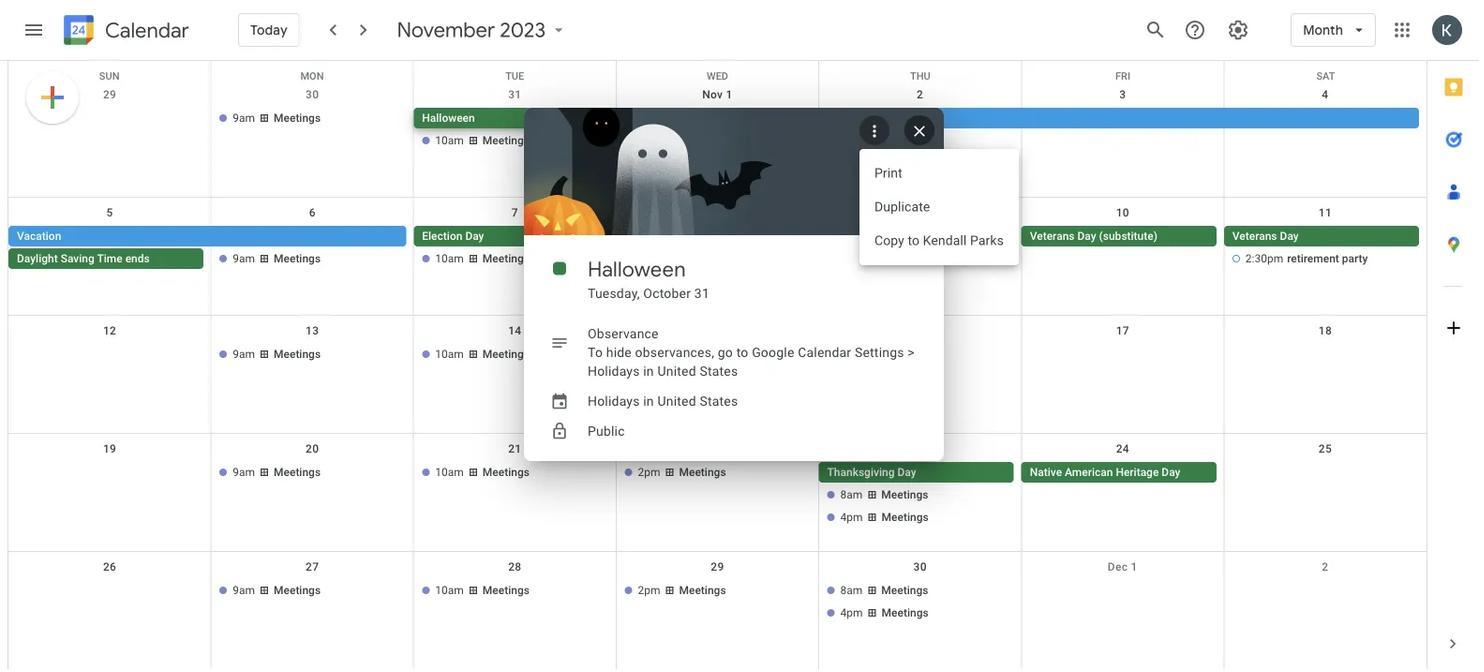 Task type: describe. For each thing, give the bounding box(es) containing it.
tue
[[505, 70, 524, 82]]

retirement
[[1287, 252, 1339, 265]]

party
[[1342, 252, 1368, 265]]

thanksgiving day button
[[819, 462, 1014, 483]]

month inside dropdown button
[[1303, 22, 1343, 38]]

8am for 2
[[840, 134, 863, 147]]

in inside observance to hide observances, go to google calendar settings > holidays in united states
[[643, 363, 654, 379]]

cell containing halloween
[[414, 108, 616, 175]]

fri
[[1116, 70, 1131, 82]]

election day button
[[414, 226, 609, 247]]

native american heritage day button
[[1021, 462, 1217, 483]]

holidays in united states
[[588, 393, 738, 409]]

4
[[1322, 88, 1329, 101]]

8am for 9
[[840, 230, 863, 243]]

sat
[[1316, 70, 1335, 82]]

nov 1
[[702, 88, 733, 101]]

6
[[309, 206, 316, 219]]

menu containing print
[[860, 149, 1019, 265]]

november 2023 button
[[390, 17, 576, 43]]

main drawer image
[[22, 19, 45, 41]]

public
[[588, 423, 625, 439]]

9am for 6
[[233, 252, 255, 265]]

26
[[103, 561, 116, 574]]

google
[[752, 344, 794, 360]]

november
[[397, 17, 495, 43]]

halloween heading
[[588, 256, 686, 282]]

23
[[913, 442, 927, 456]]

heritage inside vacation first day of american indian heritage month
[[770, 134, 813, 147]]

holidays inside observance to hide observances, go to google calendar settings > holidays in united states
[[588, 363, 640, 379]]

states inside observance to hide observances, go to google calendar settings > holidays in united states
[[700, 363, 738, 379]]

daylight
[[17, 252, 58, 265]]

hide
[[606, 344, 632, 360]]

election
[[422, 230, 462, 243]]

first day of american indian heritage month button
[[616, 130, 848, 151]]

veterans day (substitute)
[[1030, 230, 1158, 243]]

october
[[643, 285, 691, 301]]

tuesday,
[[588, 285, 640, 301]]

dec 1
[[1108, 561, 1138, 574]]

>
[[908, 344, 915, 360]]

2pm for 21
[[638, 466, 660, 479]]

copy to kendall parks
[[875, 233, 1004, 248]]

vacation first day of american indian heritage month
[[625, 112, 848, 147]]

7
[[512, 206, 518, 219]]

8
[[714, 206, 721, 219]]

thanksgiving
[[827, 466, 895, 479]]

thu
[[910, 70, 930, 82]]

5
[[106, 206, 113, 219]]

to inside observance to hide observances, go to google calendar settings > holidays in united states
[[736, 344, 748, 360]]

vacation button for first day of american indian heritage month
[[616, 108, 1419, 128]]

3 8am from the top
[[840, 348, 863, 361]]

grid containing 29
[[7, 61, 1427, 670]]

united inside observance to hide observances, go to google calendar settings > holidays in united states
[[658, 363, 696, 379]]

wed
[[707, 70, 728, 82]]

veterans day (substitute) button
[[1021, 226, 1217, 247]]

cell containing thanksgiving day
[[819, 462, 1021, 530]]

31 inside halloween tuesday, october 31
[[694, 285, 710, 301]]

10am for 28
[[435, 584, 464, 597]]

2:30pm retirement party
[[1246, 252, 1368, 265]]

row containing sun
[[8, 61, 1427, 82]]

parks
[[970, 233, 1004, 248]]

vacation daylight saving time ends
[[17, 230, 150, 265]]

daylight saving time ends button
[[8, 248, 204, 269]]

19
[[103, 442, 116, 456]]

31 inside row
[[508, 88, 522, 101]]

duplicate
[[875, 199, 930, 215]]

veterans for veterans day
[[1232, 230, 1277, 243]]

saving
[[61, 252, 94, 265]]

1 vertical spatial 2
[[1322, 561, 1329, 574]]

calendar heading
[[101, 17, 189, 44]]

9
[[917, 206, 923, 219]]

observance
[[588, 326, 659, 341]]

american inside button
[[1065, 466, 1113, 479]]

row containing 12
[[8, 316, 1427, 434]]

9am for 30
[[233, 112, 255, 125]]

25
[[1319, 442, 1332, 456]]

21
[[508, 442, 522, 456]]

2pm for 7
[[638, 230, 660, 243]]

8am inside cell
[[840, 488, 863, 501]]

american inside vacation first day of american indian heritage month
[[685, 134, 733, 147]]

calendar inside calendar element
[[105, 17, 189, 44]]

cell containing veterans day
[[1224, 226, 1427, 271]]

2pm for 28
[[638, 584, 660, 597]]

9am for 20
[[233, 466, 255, 479]]

november 2023
[[397, 17, 546, 43]]

4pm for 30
[[840, 606, 863, 620]]



Task type: locate. For each thing, give the bounding box(es) containing it.
1 horizontal spatial to
[[908, 233, 920, 248]]

1 horizontal spatial 1
[[1131, 561, 1138, 574]]

row containing 19
[[8, 434, 1427, 552]]

0 vertical spatial halloween
[[422, 112, 475, 125]]

2 united from the top
[[658, 393, 696, 409]]

today button
[[238, 7, 300, 52]]

(substitute)
[[1099, 230, 1158, 243]]

halloween for halloween
[[422, 112, 475, 125]]

4 2pm from the top
[[638, 466, 660, 479]]

10am for 21
[[435, 466, 464, 479]]

14
[[508, 324, 522, 337]]

1 horizontal spatial 29
[[711, 561, 724, 574]]

8am
[[840, 134, 863, 147], [840, 230, 863, 243], [840, 348, 863, 361], [840, 488, 863, 501], [840, 584, 863, 597]]

1 vertical spatial to
[[736, 344, 748, 360]]

18
[[1319, 324, 1332, 337]]

to right go at bottom
[[736, 344, 748, 360]]

1 horizontal spatial month
[[1303, 22, 1343, 38]]

1 row from the top
[[8, 61, 1427, 82]]

0 horizontal spatial heritage
[[770, 134, 813, 147]]

vacation up first
[[625, 112, 669, 125]]

1 horizontal spatial halloween
[[588, 256, 686, 282]]

cell containing election day
[[414, 226, 616, 271]]

1 8am from the top
[[840, 134, 863, 147]]

0 horizontal spatial 30
[[306, 88, 319, 101]]

17
[[1116, 324, 1129, 337]]

2023
[[500, 17, 546, 43]]

first
[[625, 134, 647, 147]]

1 2pm from the top
[[638, 157, 660, 170]]

24
[[1116, 442, 1129, 456]]

4pm
[[840, 157, 863, 170], [840, 252, 863, 265], [840, 511, 863, 524], [840, 606, 863, 620]]

1 vertical spatial holidays
[[588, 393, 640, 409]]

1 horizontal spatial 31
[[694, 285, 710, 301]]

11
[[1319, 206, 1332, 219]]

1 vertical spatial states
[[700, 393, 738, 409]]

5 10am from the top
[[435, 584, 464, 597]]

to right 'copy'
[[908, 233, 920, 248]]

3 10am from the top
[[435, 348, 464, 361]]

1 vertical spatial 1
[[1131, 561, 1138, 574]]

3 2pm from the top
[[638, 348, 660, 361]]

3 row from the top
[[8, 198, 1427, 316]]

holidays
[[588, 363, 640, 379], [588, 393, 640, 409]]

4 9am from the top
[[233, 466, 255, 479]]

native american heritage day
[[1030, 466, 1181, 479]]

0 horizontal spatial month
[[815, 134, 848, 147]]

1 vertical spatial united
[[658, 393, 696, 409]]

calendar element
[[60, 11, 189, 52]]

30
[[306, 88, 319, 101], [913, 561, 927, 574]]

5 2pm from the top
[[638, 584, 660, 597]]

2pm for 14
[[638, 348, 660, 361]]

1 vertical spatial calendar
[[798, 344, 851, 360]]

13
[[306, 324, 319, 337]]

0 vertical spatial 1
[[726, 88, 733, 101]]

veterans for veterans day (substitute)
[[1030, 230, 1075, 243]]

4 8am from the top
[[840, 488, 863, 501]]

0 vertical spatial heritage
[[770, 134, 813, 147]]

thanksgiving day
[[827, 466, 916, 479]]

go
[[718, 344, 733, 360]]

heritage right 'indian'
[[770, 134, 813, 147]]

10am
[[435, 134, 464, 147], [435, 252, 464, 265], [435, 348, 464, 361], [435, 466, 464, 479], [435, 584, 464, 597]]

0 horizontal spatial veterans
[[1030, 230, 1075, 243]]

veterans day button
[[1224, 226, 1419, 247]]

0 vertical spatial calendar
[[105, 17, 189, 44]]

1 horizontal spatial american
[[1065, 466, 1113, 479]]

veterans up "2:30pm" on the right of page
[[1232, 230, 1277, 243]]

0 vertical spatial 30
[[306, 88, 319, 101]]

2 4pm from the top
[[840, 252, 863, 265]]

0 vertical spatial 2
[[917, 88, 923, 101]]

4 10am from the top
[[435, 466, 464, 479]]

halloween tuesday, october 31
[[588, 256, 710, 301]]

in
[[643, 363, 654, 379], [643, 393, 654, 409]]

veterans inside "button"
[[1030, 230, 1075, 243]]

print
[[875, 165, 902, 181]]

2 veterans from the left
[[1232, 230, 1277, 243]]

4 row from the top
[[8, 316, 1427, 434]]

9am for 13
[[233, 348, 255, 361]]

1 9am from the top
[[233, 112, 255, 125]]

1 vertical spatial halloween
[[588, 256, 686, 282]]

1 vertical spatial month
[[815, 134, 848, 147]]

1
[[726, 88, 733, 101], [1131, 561, 1138, 574]]

0 horizontal spatial vacation button
[[8, 226, 406, 247]]

calendar inside observance to hide observances, go to google calendar settings > holidays in united states
[[798, 344, 851, 360]]

day for veterans day (substitute)
[[1077, 230, 1096, 243]]

2 holidays from the top
[[588, 393, 640, 409]]

0 vertical spatial vacation button
[[616, 108, 1419, 128]]

day inside button
[[1280, 230, 1299, 243]]

1 horizontal spatial 30
[[913, 561, 927, 574]]

0 vertical spatial holidays
[[588, 363, 640, 379]]

1 4pm from the top
[[840, 157, 863, 170]]

5 9am from the top
[[233, 584, 255, 597]]

of
[[672, 134, 682, 147]]

tab list
[[1428, 61, 1479, 618]]

1 vertical spatial american
[[1065, 466, 1113, 479]]

5 row from the top
[[8, 434, 1427, 552]]

1 10am from the top
[[435, 134, 464, 147]]

holidays up public
[[588, 393, 640, 409]]

day inside vacation first day of american indian heritage month
[[650, 134, 669, 147]]

vacation inside the "vacation daylight saving time ends"
[[17, 230, 61, 243]]

0 horizontal spatial 31
[[508, 88, 522, 101]]

1 united from the top
[[658, 363, 696, 379]]

vacation up daylight
[[17, 230, 61, 243]]

day for veterans day
[[1280, 230, 1299, 243]]

28
[[508, 561, 522, 574]]

day
[[650, 134, 669, 147], [465, 230, 484, 243], [1077, 230, 1096, 243], [1280, 230, 1299, 243], [897, 466, 916, 479], [1162, 466, 1181, 479]]

halloween inside halloween tuesday, october 31
[[588, 256, 686, 282]]

27
[[306, 561, 319, 574]]

settings menu image
[[1227, 19, 1250, 41]]

meetings
[[274, 112, 321, 125], [483, 134, 530, 147], [881, 134, 928, 147], [679, 157, 726, 170], [882, 157, 929, 170], [679, 230, 726, 243], [881, 230, 928, 243], [274, 252, 321, 265], [483, 252, 530, 265], [882, 252, 929, 265], [274, 348, 321, 361], [483, 348, 530, 361], [679, 348, 726, 361], [881, 348, 928, 361], [274, 466, 321, 479], [483, 466, 530, 479], [679, 466, 726, 479], [881, 488, 928, 501], [882, 511, 929, 524], [274, 584, 321, 597], [483, 584, 530, 597], [679, 584, 726, 597], [881, 584, 928, 597], [882, 606, 929, 620]]

month button
[[1291, 7, 1376, 52]]

1 states from the top
[[700, 363, 738, 379]]

1 in from the top
[[643, 363, 654, 379]]

vacation for daylight
[[17, 230, 61, 243]]

kendall
[[923, 233, 967, 248]]

2 10am from the top
[[435, 252, 464, 265]]

1 veterans from the left
[[1030, 230, 1075, 243]]

0 vertical spatial to
[[908, 233, 920, 248]]

row containing 29
[[8, 80, 1427, 198]]

row
[[8, 61, 1427, 82], [8, 80, 1427, 198], [8, 198, 1427, 316], [8, 316, 1427, 434], [8, 434, 1427, 552], [8, 552, 1427, 670]]

2pm
[[638, 157, 660, 170], [638, 230, 660, 243], [638, 348, 660, 361], [638, 466, 660, 479], [638, 584, 660, 597]]

3 4pm from the top
[[840, 511, 863, 524]]

6 row from the top
[[8, 552, 1427, 670]]

vacation button for daylight saving time ends
[[8, 226, 406, 247]]

month right 'indian'
[[815, 134, 848, 147]]

halloween button
[[414, 108, 609, 128]]

29
[[103, 88, 116, 101], [711, 561, 724, 574]]

0 horizontal spatial american
[[685, 134, 733, 147]]

0 horizontal spatial 1
[[726, 88, 733, 101]]

1 horizontal spatial vacation button
[[616, 108, 1419, 128]]

0 horizontal spatial 29
[[103, 88, 116, 101]]

9am
[[233, 112, 255, 125], [233, 252, 255, 265], [233, 348, 255, 361], [233, 466, 255, 479], [233, 584, 255, 597]]

menu
[[860, 149, 1019, 265]]

veterans inside button
[[1232, 230, 1277, 243]]

1 right dec
[[1131, 561, 1138, 574]]

american right native
[[1065, 466, 1113, 479]]

election day
[[422, 230, 484, 243]]

holidays down hide
[[588, 363, 640, 379]]

2 in from the top
[[643, 393, 654, 409]]

time
[[97, 252, 122, 265]]

american right of at the top of page
[[685, 134, 733, 147]]

grid
[[7, 61, 1427, 670]]

row containing 26
[[8, 552, 1427, 670]]

4pm for 9
[[840, 252, 863, 265]]

20
[[306, 442, 319, 456]]

day for election day
[[465, 230, 484, 243]]

copy
[[875, 233, 904, 248]]

9am for 27
[[233, 584, 255, 597]]

row containing 5
[[8, 198, 1427, 316]]

1 horizontal spatial calendar
[[798, 344, 851, 360]]

observances,
[[635, 344, 714, 360]]

calendar up sun
[[105, 17, 189, 44]]

0 horizontal spatial halloween
[[422, 112, 475, 125]]

1 vertical spatial in
[[643, 393, 654, 409]]

1 vertical spatial 29
[[711, 561, 724, 574]]

2 states from the top
[[700, 393, 738, 409]]

2 row from the top
[[8, 80, 1427, 198]]

3
[[1119, 88, 1126, 101]]

veterans right parks
[[1030, 230, 1075, 243]]

1 vertical spatial vacation
[[17, 230, 61, 243]]

1 vertical spatial heritage
[[1116, 466, 1159, 479]]

1 vertical spatial 30
[[913, 561, 927, 574]]

vacation inside vacation first day of american indian heritage month
[[625, 112, 669, 125]]

day for thanksgiving day
[[897, 466, 916, 479]]

0 vertical spatial united
[[658, 363, 696, 379]]

2:30pm
[[1246, 252, 1283, 265]]

1 right nov
[[726, 88, 733, 101]]

0 vertical spatial american
[[685, 134, 733, 147]]

2 8am from the top
[[840, 230, 863, 243]]

5 8am from the top
[[840, 584, 863, 597]]

2
[[917, 88, 923, 101], [1322, 561, 1329, 574]]

2 9am from the top
[[233, 252, 255, 265]]

1 for nov 1
[[726, 88, 733, 101]]

to
[[908, 233, 920, 248], [736, 344, 748, 360]]

today
[[250, 22, 288, 38]]

native
[[1030, 466, 1062, 479]]

vacation button
[[616, 108, 1419, 128], [8, 226, 406, 247]]

cell
[[8, 108, 211, 175], [414, 108, 616, 175], [616, 108, 1427, 175], [819, 108, 1021, 175], [1021, 108, 1224, 175], [1224, 108, 1427, 175], [8, 226, 414, 271], [414, 226, 616, 271], [819, 226, 1021, 271], [1224, 226, 1427, 271], [8, 344, 211, 389], [819, 344, 1021, 389], [1021, 344, 1224, 389], [1224, 344, 1427, 389], [8, 462, 211, 530], [819, 462, 1021, 530], [1224, 462, 1427, 530], [8, 580, 211, 625], [819, 580, 1021, 625], [1021, 580, 1224, 625], [1224, 580, 1427, 625]]

3 9am from the top
[[233, 348, 255, 361]]

0 vertical spatial vacation
[[625, 112, 669, 125]]

0 horizontal spatial calendar
[[105, 17, 189, 44]]

0 vertical spatial states
[[700, 363, 738, 379]]

indian
[[736, 134, 767, 147]]

veterans day
[[1232, 230, 1299, 243]]

1 vertical spatial vacation button
[[8, 226, 406, 247]]

0 vertical spatial in
[[643, 363, 654, 379]]

dec
[[1108, 561, 1128, 574]]

1 horizontal spatial veterans
[[1232, 230, 1277, 243]]

1 horizontal spatial 2
[[1322, 561, 1329, 574]]

heritage inside native american heritage day button
[[1116, 466, 1159, 479]]

heritage down 24
[[1116, 466, 1159, 479]]

0 horizontal spatial vacation
[[17, 230, 61, 243]]

10
[[1116, 206, 1129, 219]]

10am for 14
[[435, 348, 464, 361]]

halloween down november
[[422, 112, 475, 125]]

4pm for 2
[[840, 157, 863, 170]]

1 vertical spatial 31
[[694, 285, 710, 301]]

0 horizontal spatial to
[[736, 344, 748, 360]]

2 2pm from the top
[[638, 230, 660, 243]]

calendar right google
[[798, 344, 851, 360]]

31 right october
[[694, 285, 710, 301]]

month inside vacation first day of american indian heritage month
[[815, 134, 848, 147]]

mon
[[300, 70, 324, 82]]

halloween
[[422, 112, 475, 125], [588, 256, 686, 282]]

month up sat
[[1303, 22, 1343, 38]]

united
[[658, 363, 696, 379], [658, 393, 696, 409]]

12
[[103, 324, 116, 337]]

halloween inside 'button'
[[422, 112, 475, 125]]

0 vertical spatial 29
[[103, 88, 116, 101]]

1 horizontal spatial vacation
[[625, 112, 669, 125]]

0 vertical spatial month
[[1303, 22, 1343, 38]]

31 down tue
[[508, 88, 522, 101]]

veterans
[[1030, 230, 1075, 243], [1232, 230, 1277, 243]]

halloween for halloween tuesday, october 31
[[588, 256, 686, 282]]

sun
[[99, 70, 119, 82]]

31
[[508, 88, 522, 101], [694, 285, 710, 301]]

1 horizontal spatial heritage
[[1116, 466, 1159, 479]]

observance to hide observances, go to google calendar settings > holidays in united states
[[588, 326, 918, 379]]

halloween up tuesday,
[[588, 256, 686, 282]]

month
[[1303, 22, 1343, 38], [815, 134, 848, 147]]

settings
[[855, 344, 904, 360]]

ends
[[125, 252, 150, 265]]

0 horizontal spatial 2
[[917, 88, 923, 101]]

8am for 30
[[840, 584, 863, 597]]

nov
[[702, 88, 723, 101]]

vacation for first
[[625, 112, 669, 125]]

0 vertical spatial 31
[[508, 88, 522, 101]]

to
[[588, 344, 603, 360]]

1 for dec 1
[[1131, 561, 1138, 574]]

1 holidays from the top
[[588, 363, 640, 379]]

4 4pm from the top
[[840, 606, 863, 620]]



Task type: vqa. For each thing, say whether or not it's contained in the screenshot.
"16" at the left top
no



